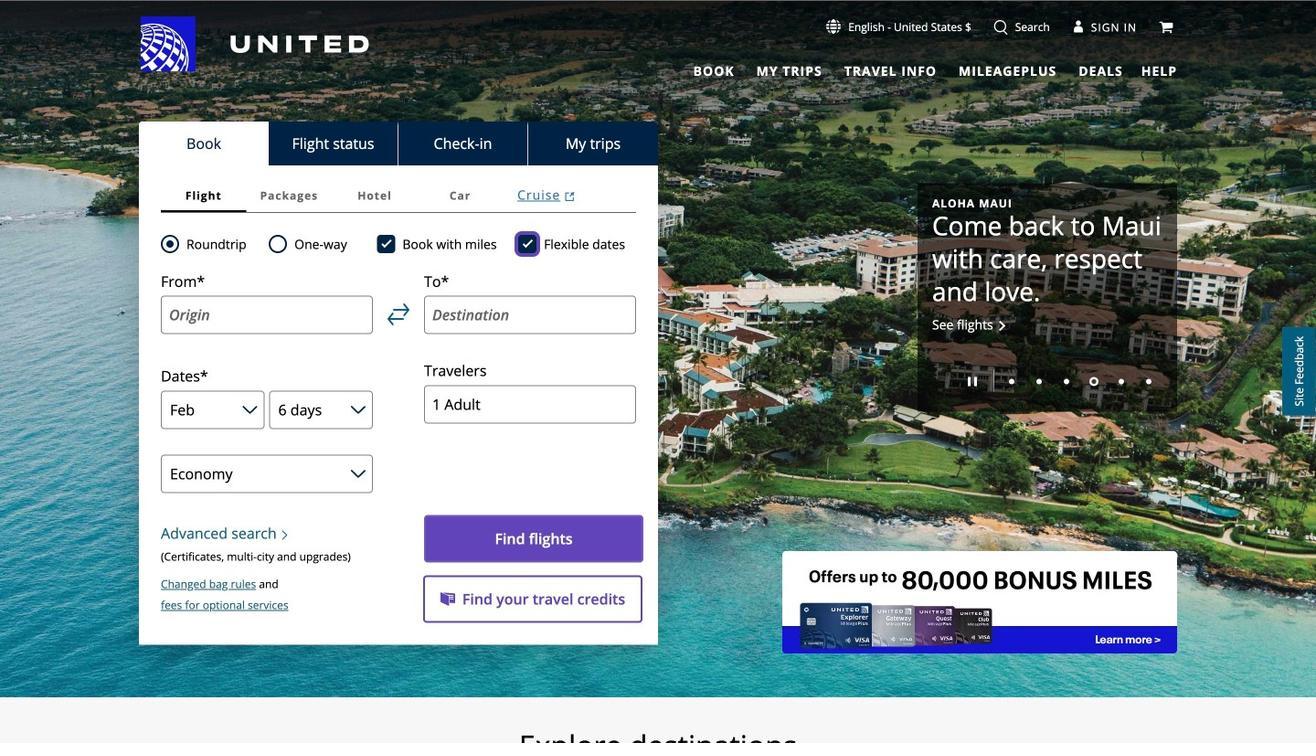 Task type: vqa. For each thing, say whether or not it's contained in the screenshot.
main content
yes



Task type: describe. For each thing, give the bounding box(es) containing it.
2 vertical spatial tab list
[[161, 178, 637, 213]]

Destination text field
[[424, 296, 637, 334]]

Origin text field
[[161, 296, 373, 334]]

round trip flight search element
[[179, 233, 247, 255]]

slide 1 of 6 image
[[1010, 379, 1015, 384]]

slide 2 of 6 image
[[1037, 379, 1043, 384]]

slide 3 of 6 image
[[1065, 379, 1070, 384]]

currently in english united states	$ enter to change image
[[827, 19, 842, 34]]

slide 4 of 6 image
[[1090, 377, 1099, 386]]

1 vertical spatial tab list
[[139, 122, 658, 166]]



Task type: locate. For each thing, give the bounding box(es) containing it.
pause image
[[969, 377, 978, 386]]

book with miles element
[[377, 233, 519, 255]]

carousel buttons element
[[933, 364, 1163, 397]]

one way flight search element
[[287, 233, 347, 255]]

slide 6 of 6 image
[[1147, 379, 1152, 384]]

united logo link to homepage image
[[141, 16, 369, 71]]

0 vertical spatial tab list
[[683, 55, 1127, 82]]

main content
[[0, 1, 1317, 744]]

explore destinations element
[[0, 728, 1317, 744]]

view cart, click to view list of recently searched saved trips. image
[[1160, 20, 1174, 34]]

reverse origin and destination image
[[388, 304, 410, 326]]

navigation
[[0, 16, 1317, 82]]

slide 5 of 6 image
[[1119, 379, 1125, 384]]

tab list
[[683, 55, 1127, 82], [139, 122, 658, 166], [161, 178, 637, 213]]



